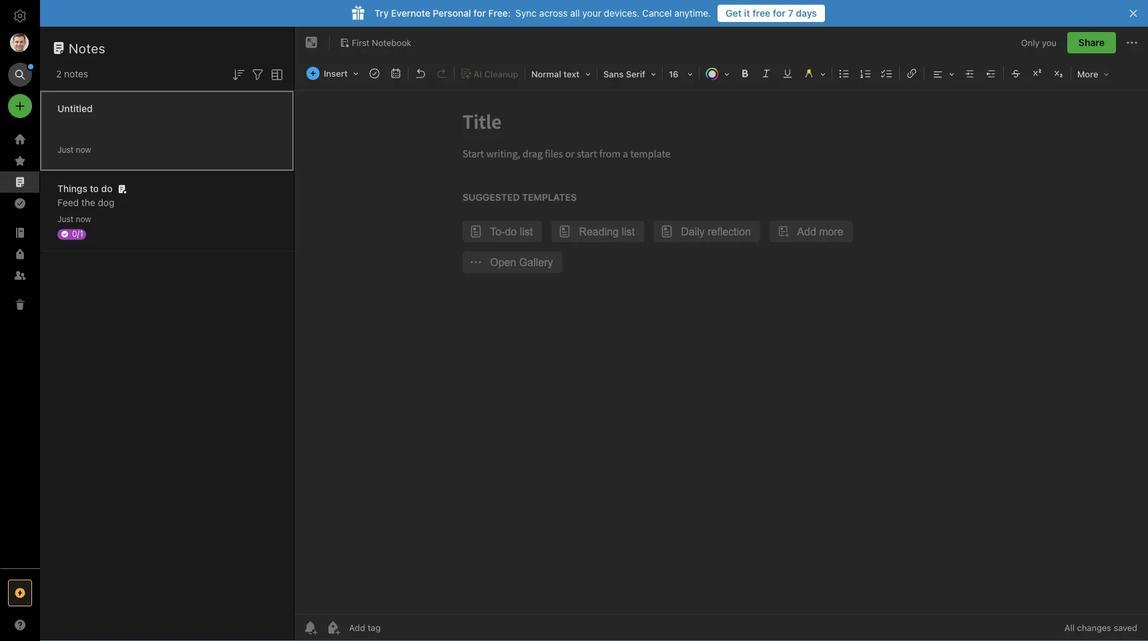 Task type: vqa. For each thing, say whether or not it's contained in the screenshot.
'My Journey to the Center of the Earth'
no



Task type: describe. For each thing, give the bounding box(es) containing it.
serif
[[626, 69, 646, 79]]

1 just from the top
[[57, 145, 73, 155]]

Note Editor text field
[[294, 91, 1149, 614]]

all
[[570, 8, 580, 19]]

it
[[744, 8, 750, 19]]

feed the dog
[[57, 197, 114, 208]]

normal text
[[531, 69, 580, 79]]

try evernote personal for free: sync across all your devices. cancel anytime.
[[375, 8, 711, 19]]

Alignment field
[[926, 64, 960, 83]]

expand note image
[[304, 35, 320, 51]]

share
[[1079, 37, 1105, 48]]

free:
[[489, 8, 511, 19]]

indent image
[[961, 64, 980, 83]]

sans serif
[[604, 69, 646, 79]]

text
[[564, 69, 580, 79]]

only you
[[1022, 38, 1057, 48]]

click to expand image
[[34, 617, 44, 633]]

do
[[101, 183, 113, 194]]

2 now from the top
[[76, 215, 91, 224]]

first notebook button
[[335, 33, 416, 52]]

things to do
[[57, 183, 113, 194]]

Heading level field
[[527, 64, 596, 83]]

Account field
[[0, 29, 40, 56]]

you
[[1042, 38, 1057, 48]]

anytime.
[[675, 8, 711, 19]]

untitled
[[57, 103, 93, 114]]

calendar event image
[[387, 64, 405, 83]]

your
[[583, 8, 602, 19]]

add tag image
[[325, 620, 341, 636]]

1 just now from the top
[[57, 145, 91, 155]]

try
[[375, 8, 389, 19]]

get it free for 7 days
[[726, 8, 817, 19]]

changes
[[1077, 623, 1112, 633]]

first notebook
[[352, 37, 412, 47]]

numbered list image
[[857, 64, 875, 83]]

Insert field
[[303, 64, 363, 83]]

insert link image
[[903, 64, 921, 83]]

WHAT'S NEW field
[[0, 615, 40, 636]]

0/1
[[72, 229, 83, 239]]

add filters image
[[250, 67, 266, 83]]

Font family field
[[599, 64, 661, 83]]

subscript image
[[1050, 64, 1068, 83]]

notebook
[[372, 37, 412, 47]]

2 notes
[[56, 68, 88, 79]]

2
[[56, 68, 62, 79]]

more actions image
[[1125, 35, 1141, 51]]

settings image
[[12, 8, 28, 24]]

more
[[1078, 69, 1099, 79]]

notes
[[69, 40, 106, 56]]

personal
[[433, 8, 471, 19]]

1 now from the top
[[76, 145, 91, 155]]

share button
[[1068, 32, 1116, 53]]

Font color field
[[701, 64, 734, 83]]

evernote
[[391, 8, 431, 19]]

days
[[796, 8, 817, 19]]

checklist image
[[878, 64, 897, 83]]

devices.
[[604, 8, 640, 19]]

task image
[[365, 64, 384, 83]]

notes
[[64, 68, 88, 79]]

Highlight field
[[799, 64, 831, 83]]

feed
[[57, 197, 79, 208]]

Sort options field
[[230, 65, 246, 83]]

for for free:
[[474, 8, 486, 19]]

undo image
[[411, 64, 430, 83]]

free
[[753, 8, 771, 19]]

Add filters field
[[250, 65, 266, 83]]

7
[[788, 8, 794, 19]]



Task type: locate. For each thing, give the bounding box(es) containing it.
first
[[352, 37, 370, 47]]

get
[[726, 8, 742, 19]]

all changes saved
[[1065, 623, 1138, 633]]

upgrade image
[[12, 586, 28, 602]]

bulleted list image
[[835, 64, 854, 83]]

now
[[76, 145, 91, 155], [76, 215, 91, 224]]

2 just from the top
[[57, 215, 73, 224]]

the
[[81, 197, 95, 208]]

for
[[474, 8, 486, 19], [773, 8, 786, 19]]

just up things
[[57, 145, 73, 155]]

1 vertical spatial just
[[57, 215, 73, 224]]

just now up 0/1
[[57, 215, 91, 224]]

saved
[[1114, 623, 1138, 633]]

all
[[1065, 623, 1075, 633]]

dog
[[98, 197, 114, 208]]

add a reminder image
[[302, 620, 319, 636]]

More actions field
[[1125, 32, 1141, 53]]

account image
[[10, 33, 29, 52]]

16
[[669, 69, 679, 79]]

now up things to do
[[76, 145, 91, 155]]

0 vertical spatial just now
[[57, 145, 91, 155]]

get it free for 7 days button
[[718, 5, 825, 22]]

across
[[539, 8, 568, 19]]

bold image
[[736, 64, 755, 83]]

for left 7
[[773, 8, 786, 19]]

superscript image
[[1028, 64, 1047, 83]]

italic image
[[757, 64, 776, 83]]

2 just now from the top
[[57, 215, 91, 224]]

tree
[[0, 129, 40, 568]]

2 for from the left
[[773, 8, 786, 19]]

View options field
[[266, 65, 285, 83]]

strikethrough image
[[1007, 64, 1026, 83]]

things
[[57, 183, 87, 194]]

0 horizontal spatial for
[[474, 8, 486, 19]]

to
[[90, 183, 99, 194]]

for for 7
[[773, 8, 786, 19]]

0 vertical spatial just
[[57, 145, 73, 155]]

More field
[[1073, 64, 1114, 83]]

Font size field
[[664, 64, 698, 83]]

0 vertical spatial now
[[76, 145, 91, 155]]

just now
[[57, 145, 91, 155], [57, 215, 91, 224]]

only
[[1022, 38, 1040, 48]]

underline image
[[779, 64, 797, 83]]

just now up things
[[57, 145, 91, 155]]

Add tag field
[[348, 623, 448, 634]]

sans
[[604, 69, 624, 79]]

1 for from the left
[[474, 8, 486, 19]]

sync
[[516, 8, 537, 19]]

insert
[[324, 68, 348, 78]]

normal
[[531, 69, 561, 79]]

for inside button
[[773, 8, 786, 19]]

just down feed
[[57, 215, 73, 224]]

note window element
[[294, 27, 1149, 642]]

1 vertical spatial just now
[[57, 215, 91, 224]]

1 horizontal spatial for
[[773, 8, 786, 19]]

now up 0/1
[[76, 215, 91, 224]]

outdent image
[[982, 64, 1001, 83]]

cancel
[[642, 8, 672, 19]]

home image
[[12, 132, 28, 148]]

for left free:
[[474, 8, 486, 19]]

1 vertical spatial now
[[76, 215, 91, 224]]

just
[[57, 145, 73, 155], [57, 215, 73, 224]]



